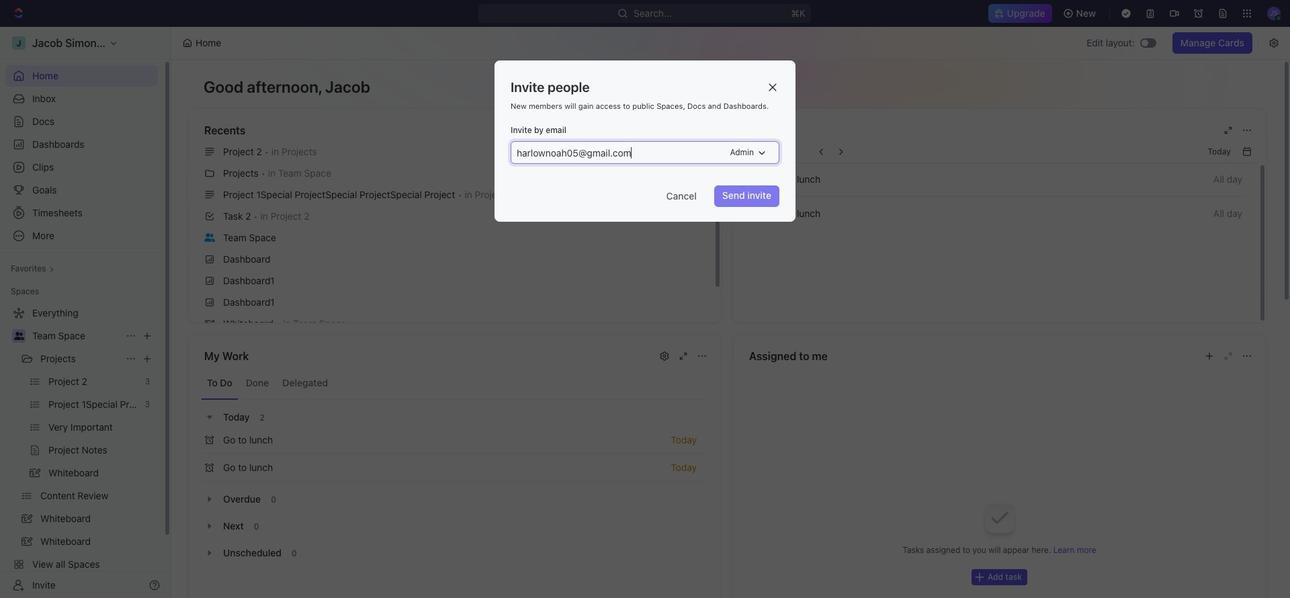 Task type: vqa. For each thing, say whether or not it's contained in the screenshot.
tree
yes



Task type: describe. For each thing, give the bounding box(es) containing it.
user group image inside tree
[[14, 332, 24, 340]]

Email, comma or space separated text field
[[513, 142, 726, 163]]

1 horizontal spatial user group image
[[204, 233, 215, 242]]

sidebar navigation
[[0, 27, 171, 598]]



Task type: locate. For each thing, give the bounding box(es) containing it.
tree inside sidebar navigation
[[5, 303, 158, 598]]

1 vertical spatial user group image
[[14, 332, 24, 340]]

tree
[[5, 303, 158, 598]]

tab list
[[202, 367, 708, 400]]

0 horizontal spatial user group image
[[14, 332, 24, 340]]

user group image
[[204, 233, 215, 242], [14, 332, 24, 340]]

0 vertical spatial user group image
[[204, 233, 215, 242]]



